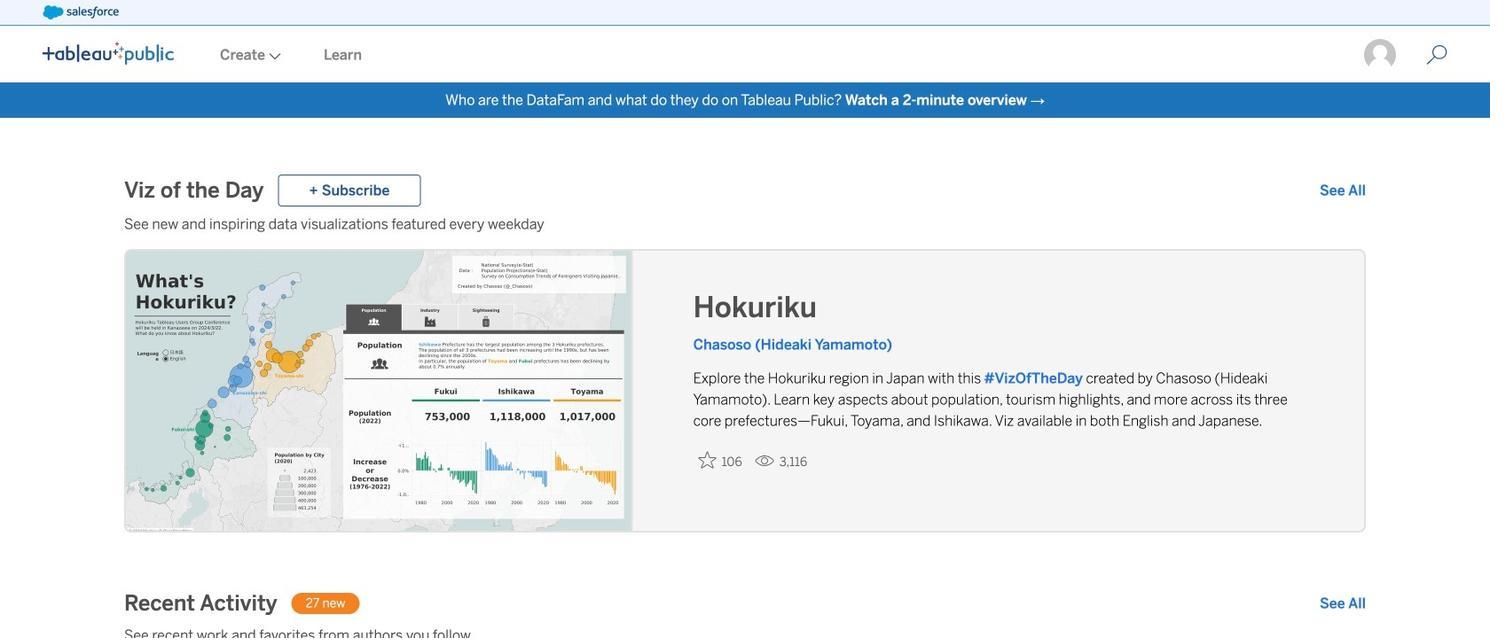 Task type: locate. For each thing, give the bounding box(es) containing it.
create image
[[265, 53, 281, 60]]

see all recent activity element
[[1320, 593, 1366, 615]]

viz of the day heading
[[124, 177, 264, 205]]

recent activity heading
[[124, 590, 277, 618]]

Add Favorite button
[[693, 446, 748, 475]]

see new and inspiring data visualizations featured every weekday element
[[124, 214, 1366, 235]]

go to search image
[[1405, 44, 1469, 66]]

tara.schultz image
[[1363, 37, 1398, 73]]



Task type: describe. For each thing, give the bounding box(es) containing it.
salesforce logo image
[[43, 5, 119, 20]]

logo image
[[43, 42, 174, 65]]

see recent work and favorites from authors you follow element
[[124, 625, 1366, 639]]

tableau public viz of the day image
[[126, 251, 633, 535]]

add favorite image
[[699, 452, 716, 469]]

see all viz of the day element
[[1320, 180, 1366, 201]]



Task type: vqa. For each thing, say whether or not it's contained in the screenshot.
the bottom 6
no



